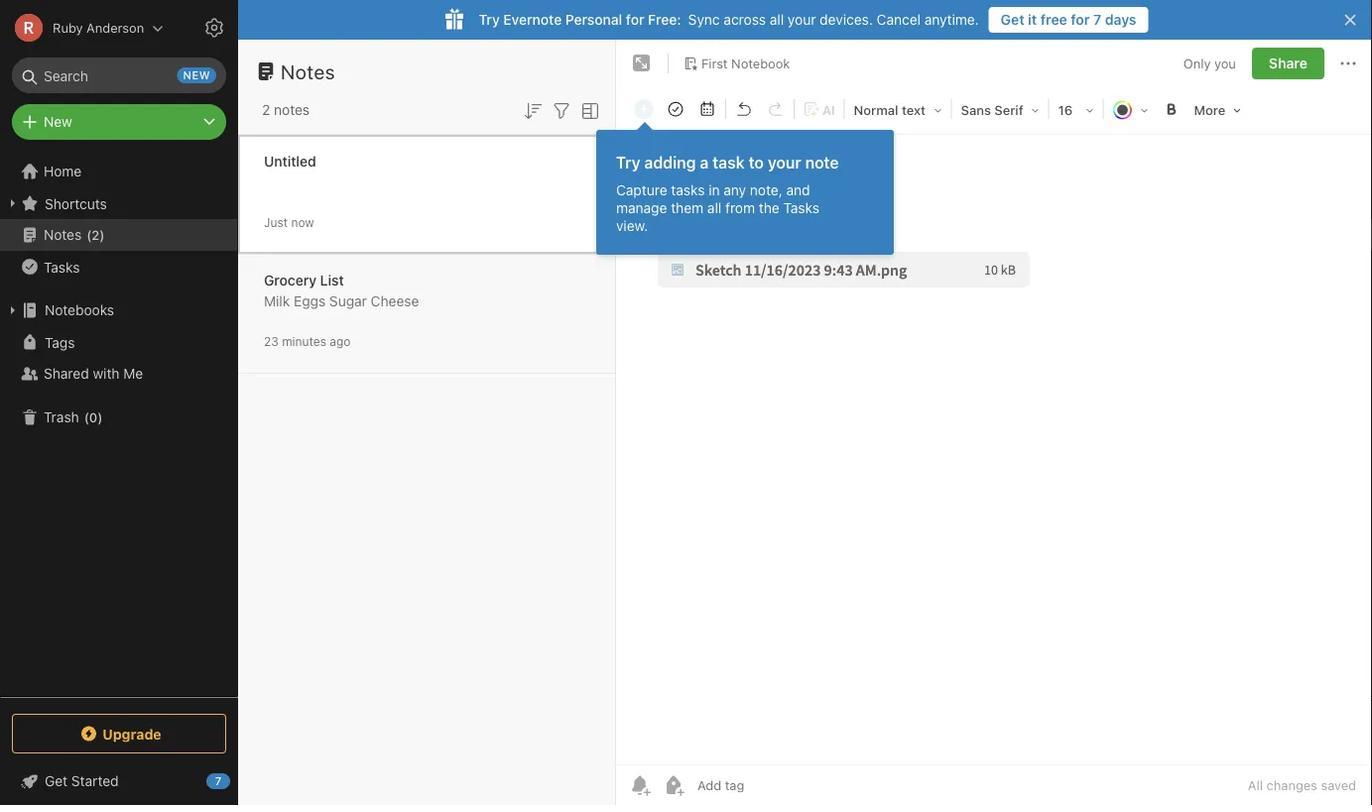 Task type: describe. For each thing, give the bounding box(es) containing it.
free
[[1041, 11, 1067, 28]]

notebook
[[731, 56, 790, 71]]

it
[[1028, 11, 1037, 28]]

tags button
[[0, 326, 237, 358]]

heading level image
[[847, 95, 949, 123]]

try for evernote
[[479, 11, 500, 28]]

notes for notes
[[281, 60, 335, 83]]

view.
[[616, 218, 648, 234]]

only
[[1183, 56, 1211, 71]]

all changes saved
[[1248, 778, 1356, 793]]

notes for notes ( 2 )
[[44, 227, 82, 243]]

anytime.
[[924, 11, 979, 28]]

2 inside note list 'element'
[[262, 102, 270, 118]]

tasks inside button
[[44, 259, 80, 275]]

settings image
[[202, 16, 226, 40]]

shortcuts button
[[0, 188, 237, 219]]

new
[[44, 114, 72, 130]]

more image
[[1187, 95, 1248, 123]]

7
[[1093, 11, 1101, 28]]

your inside try adding a task to your note capture tasks in any note, and manage them all from the tasks view.
[[768, 153, 801, 172]]

manage
[[616, 200, 667, 216]]

font color image
[[1106, 95, 1155, 123]]

share button
[[1252, 48, 1325, 79]]

milk eggs sugar cheese
[[264, 293, 419, 310]]

the
[[759, 200, 780, 216]]

any
[[724, 182, 746, 198]]

to
[[749, 153, 764, 172]]

( for trash
[[84, 410, 89, 425]]

grocery
[[264, 272, 317, 289]]

a
[[700, 153, 709, 172]]

trash
[[44, 409, 79, 426]]

tags
[[45, 334, 75, 350]]

minutes
[[282, 335, 326, 349]]

share
[[1269, 55, 1308, 71]]

home
[[44, 163, 82, 180]]

1 horizontal spatial all
[[770, 11, 784, 28]]

notes ( 2 )
[[44, 227, 105, 243]]

trash ( 0 )
[[44, 409, 103, 426]]

grocery list
[[264, 272, 344, 289]]

task
[[713, 153, 745, 172]]

eggs
[[294, 293, 326, 310]]

tasks inside try adding a task to your note capture tasks in any note, and manage them all from the tasks view.
[[783, 200, 819, 216]]

2 inside notes ( 2 )
[[92, 227, 100, 242]]

shared with me link
[[0, 358, 237, 390]]

first
[[701, 56, 728, 71]]

shortcuts
[[45, 195, 107, 212]]

calendar event image
[[694, 95, 721, 123]]

font size image
[[1051, 95, 1101, 123]]

cancel
[[877, 11, 921, 28]]

bold image
[[1157, 95, 1185, 123]]

undo image
[[730, 95, 758, 123]]

note,
[[750, 182, 783, 198]]

first notebook
[[701, 56, 790, 71]]

untitled
[[264, 153, 316, 170]]

) for trash
[[97, 410, 103, 425]]



Task type: locate. For each thing, give the bounding box(es) containing it.
( inside notes ( 2 )
[[87, 227, 92, 242]]

sugar
[[329, 293, 367, 310]]

and
[[786, 182, 810, 198]]

1 vertical spatial (
[[84, 410, 89, 425]]

days
[[1105, 11, 1137, 28]]

only you
[[1183, 56, 1236, 71]]

insert image
[[629, 95, 659, 123]]

1 horizontal spatial 2
[[262, 102, 270, 118]]

across
[[724, 11, 766, 28]]

cheese
[[371, 293, 419, 310]]

tasks
[[783, 200, 819, 216], [44, 259, 80, 275]]

personal
[[565, 11, 622, 28]]

try
[[479, 11, 500, 28], [616, 153, 640, 172]]

font family image
[[954, 95, 1046, 123]]

1 horizontal spatial tasks
[[783, 200, 819, 216]]

) right trash
[[97, 410, 103, 425]]

notebooks link
[[0, 295, 237, 326]]

add a reminder image
[[628, 774, 652, 798]]

1 for from the left
[[626, 11, 644, 28]]

try inside try adding a task to your note capture tasks in any note, and manage them all from the tasks view.
[[616, 153, 640, 172]]

1 vertical spatial your
[[768, 153, 801, 172]]

note
[[805, 153, 839, 172]]

milk
[[264, 293, 290, 310]]

add tag image
[[662, 774, 686, 798]]

2 for from the left
[[1071, 11, 1090, 28]]

evernote
[[503, 11, 562, 28]]

upgrade button
[[12, 714, 226, 754]]

0 horizontal spatial all
[[707, 200, 722, 216]]

notes
[[274, 102, 310, 118]]

) down the shortcuts button
[[100, 227, 105, 242]]

notes inside tree
[[44, 227, 82, 243]]

Note Editor text field
[[616, 135, 1372, 765]]

1 vertical spatial try
[[616, 153, 640, 172]]

list
[[320, 272, 344, 289]]

0 horizontal spatial tasks
[[44, 259, 80, 275]]

1 vertical spatial tasks
[[44, 259, 80, 275]]

free:
[[648, 11, 681, 28]]

from
[[725, 200, 755, 216]]

notebooks
[[45, 302, 114, 318]]

your right the to
[[768, 153, 801, 172]]

all down in
[[707, 200, 722, 216]]

you
[[1214, 56, 1236, 71]]

1 vertical spatial 2
[[92, 227, 100, 242]]

now
[[291, 216, 314, 230]]

new button
[[12, 104, 226, 140]]

in
[[709, 182, 720, 198]]

0 vertical spatial all
[[770, 11, 784, 28]]

0 vertical spatial tasks
[[783, 200, 819, 216]]

expand note image
[[630, 52, 654, 75]]

for for 7
[[1071, 11, 1090, 28]]

0 horizontal spatial for
[[626, 11, 644, 28]]

upgrade
[[102, 726, 161, 742]]

saved
[[1321, 778, 1356, 793]]

home link
[[0, 156, 238, 188]]

try evernote personal for free: sync across all your devices. cancel anytime.
[[479, 11, 979, 28]]

your left the devices.
[[788, 11, 816, 28]]

( inside trash ( 0 )
[[84, 410, 89, 425]]

all inside try adding a task to your note capture tasks in any note, and manage them all from the tasks view.
[[707, 200, 722, 216]]

try for adding
[[616, 153, 640, 172]]

23
[[264, 335, 279, 349]]

) inside notes ( 2 )
[[100, 227, 105, 242]]

all right across
[[770, 11, 784, 28]]

0 vertical spatial )
[[100, 227, 105, 242]]

(
[[87, 227, 92, 242], [84, 410, 89, 425]]

task image
[[662, 95, 690, 123]]

0 vertical spatial 2
[[262, 102, 270, 118]]

) for notes
[[100, 227, 105, 242]]

with
[[93, 366, 120, 382]]

ago
[[330, 335, 351, 349]]

just
[[264, 216, 288, 230]]

notes
[[281, 60, 335, 83], [44, 227, 82, 243]]

1 vertical spatial notes
[[44, 227, 82, 243]]

0
[[89, 410, 97, 425]]

just now
[[264, 216, 314, 230]]

2 notes
[[262, 102, 310, 118]]

23 minutes ago
[[264, 335, 351, 349]]

first notebook button
[[677, 50, 797, 77]]

adding
[[644, 153, 696, 172]]

for for free:
[[626, 11, 644, 28]]

0 horizontal spatial notes
[[44, 227, 82, 243]]

devices.
[[820, 11, 873, 28]]

try left evernote
[[479, 11, 500, 28]]

all
[[1248, 778, 1263, 793]]

1 horizontal spatial try
[[616, 153, 640, 172]]

them
[[671, 200, 704, 216]]

2 left notes
[[262, 102, 270, 118]]

)
[[100, 227, 105, 242], [97, 410, 103, 425]]

tasks down the and
[[783, 200, 819, 216]]

0 horizontal spatial 2
[[92, 227, 100, 242]]

changes
[[1267, 778, 1317, 793]]

0 vertical spatial notes
[[281, 60, 335, 83]]

( down shortcuts
[[87, 227, 92, 242]]

1 vertical spatial )
[[97, 410, 103, 425]]

notes down shortcuts
[[44, 227, 82, 243]]

1 vertical spatial all
[[707, 200, 722, 216]]

get it free for 7 days
[[1001, 11, 1137, 28]]

note window element
[[616, 40, 1372, 806]]

get
[[1001, 11, 1024, 28]]

get it free for 7 days button
[[989, 7, 1148, 33]]

for left free:
[[626, 11, 644, 28]]

( right trash
[[84, 410, 89, 425]]

shared
[[44, 366, 89, 382]]

all
[[770, 11, 784, 28], [707, 200, 722, 216]]

me
[[123, 366, 143, 382]]

expand notebooks image
[[5, 303, 21, 318]]

your
[[788, 11, 816, 28], [768, 153, 801, 172]]

sync
[[688, 11, 720, 28]]

tasks
[[671, 182, 705, 198]]

( for notes
[[87, 227, 92, 242]]

notes up notes
[[281, 60, 335, 83]]

capture
[[616, 182, 667, 198]]

for inside button
[[1071, 11, 1090, 28]]

0 vertical spatial (
[[87, 227, 92, 242]]

for
[[626, 11, 644, 28], [1071, 11, 1090, 28]]

tasks down notes ( 2 )
[[44, 259, 80, 275]]

2
[[262, 102, 270, 118], [92, 227, 100, 242]]

1 horizontal spatial notes
[[281, 60, 335, 83]]

note list element
[[238, 40, 616, 806]]

2 down shortcuts
[[92, 227, 100, 242]]

shared with me
[[44, 366, 143, 382]]

0 vertical spatial try
[[479, 11, 500, 28]]

0 vertical spatial your
[[788, 11, 816, 28]]

for left 7
[[1071, 11, 1090, 28]]

tasks button
[[0, 251, 237, 283]]

1 horizontal spatial for
[[1071, 11, 1090, 28]]

) inside trash ( 0 )
[[97, 410, 103, 425]]

notes inside note list 'element'
[[281, 60, 335, 83]]

try up the capture
[[616, 153, 640, 172]]

try adding a task to your note capture tasks in any note, and manage them all from the tasks view.
[[616, 153, 839, 234]]

tree
[[0, 156, 238, 696]]

None search field
[[26, 58, 212, 93]]

Search text field
[[26, 58, 212, 93]]

0 horizontal spatial try
[[479, 11, 500, 28]]

tree containing home
[[0, 156, 238, 696]]



Task type: vqa. For each thing, say whether or not it's contained in the screenshot.
for within the Button
yes



